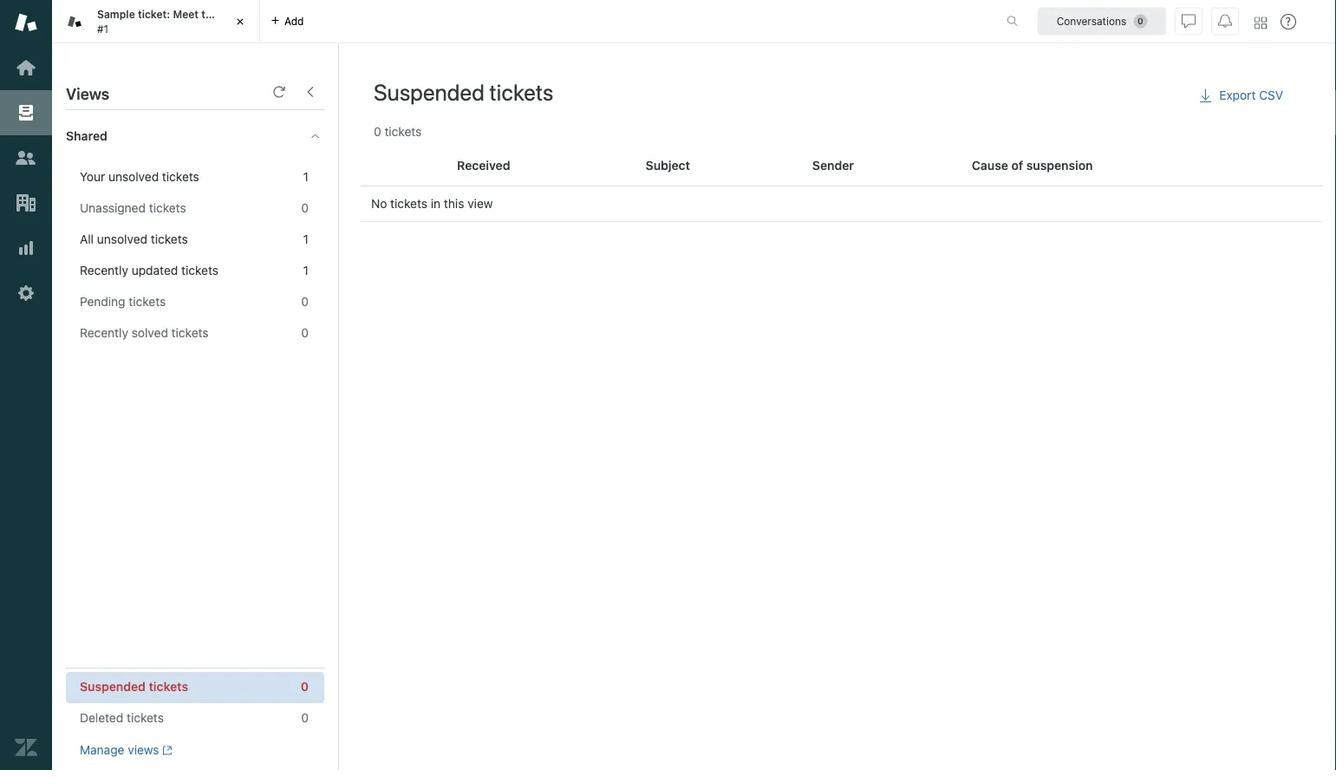 Task type: describe. For each thing, give the bounding box(es) containing it.
refresh views pane image
[[272, 85, 286, 99]]

tickets down shared dropdown button
[[162, 170, 199, 184]]

shared
[[66, 129, 107, 143]]

customers image
[[15, 147, 37, 169]]

solved
[[132, 326, 168, 340]]

add
[[285, 15, 304, 27]]

the
[[201, 8, 218, 20]]

manage views
[[80, 743, 159, 757]]

0 for suspended tickets
[[301, 680, 309, 694]]

suspension
[[1027, 158, 1094, 173]]

tickets up views
[[127, 711, 164, 725]]

csv
[[1260, 88, 1284, 102]]

views image
[[15, 102, 37, 124]]

get started image
[[15, 56, 37, 79]]

add button
[[260, 0, 314, 43]]

cause of suspension
[[972, 158, 1094, 173]]

sample ticket: meet the ticket #1
[[97, 8, 250, 35]]

recently solved tickets
[[80, 326, 209, 340]]

zendesk products image
[[1255, 17, 1268, 29]]

tab containing sample ticket: meet the ticket
[[52, 0, 260, 43]]

unassigned tickets
[[80, 201, 186, 215]]

unassigned
[[80, 201, 146, 215]]

tabs tab list
[[52, 0, 989, 43]]

meet
[[173, 8, 199, 20]]

subject
[[646, 158, 691, 173]]

suspended for 0 tickets
[[374, 79, 485, 105]]

shared button
[[52, 110, 292, 162]]

button displays agent's chat status as invisible. image
[[1183, 14, 1196, 28]]

export csv
[[1220, 88, 1284, 102]]

view
[[468, 197, 493, 211]]

tickets down your unsolved tickets
[[149, 201, 186, 215]]

export
[[1220, 88, 1257, 102]]

tickets down "tabs" tab list
[[490, 79, 554, 105]]

export csv button
[[1184, 78, 1299, 113]]

shared heading
[[52, 110, 338, 162]]

zendesk support image
[[15, 11, 37, 34]]

0 for unassigned tickets
[[301, 201, 309, 215]]

suspended for 0
[[80, 680, 146, 694]]

1 for all unsolved tickets
[[303, 232, 309, 246]]

no
[[371, 197, 387, 211]]

deleted
[[80, 711, 123, 725]]

0 for recently solved tickets
[[301, 326, 309, 340]]

collapse views pane image
[[304, 85, 318, 99]]

recently for recently solved tickets
[[80, 326, 128, 340]]

your unsolved tickets
[[80, 170, 199, 184]]

views
[[128, 743, 159, 757]]

ticket:
[[138, 8, 170, 20]]

suspended tickets for 0
[[80, 680, 188, 694]]



Task type: locate. For each thing, give the bounding box(es) containing it.
0 vertical spatial 1
[[303, 170, 309, 184]]

of
[[1012, 158, 1024, 173]]

tickets up no
[[385, 124, 422, 139]]

1 recently from the top
[[80, 263, 128, 278]]

ticket
[[221, 8, 250, 20]]

suspended tickets for 0 tickets
[[374, 79, 554, 105]]

0 horizontal spatial suspended
[[80, 680, 146, 694]]

2 recently from the top
[[80, 326, 128, 340]]

1 vertical spatial 1
[[303, 232, 309, 246]]

tickets up deleted tickets
[[149, 680, 188, 694]]

your
[[80, 170, 105, 184]]

3 1 from the top
[[303, 263, 309, 278]]

suspended tickets
[[374, 79, 554, 105], [80, 680, 188, 694]]

unsolved for your
[[108, 170, 159, 184]]

1 for your unsolved tickets
[[303, 170, 309, 184]]

1 vertical spatial unsolved
[[97, 232, 148, 246]]

recently
[[80, 263, 128, 278], [80, 326, 128, 340]]

sender
[[813, 158, 855, 173]]

#1
[[97, 23, 109, 35]]

unsolved up unassigned tickets
[[108, 170, 159, 184]]

recently updated tickets
[[80, 263, 219, 278]]

1
[[303, 170, 309, 184], [303, 232, 309, 246], [303, 263, 309, 278]]

all
[[80, 232, 94, 246]]

deleted tickets
[[80, 711, 164, 725]]

(opens in a new tab) image
[[159, 746, 173, 756]]

recently up pending
[[80, 263, 128, 278]]

manage
[[80, 743, 124, 757]]

0 tickets
[[374, 124, 422, 139]]

suspended tickets up deleted tickets
[[80, 680, 188, 694]]

no tickets in this view
[[371, 197, 493, 211]]

reporting image
[[15, 237, 37, 259]]

organizations image
[[15, 192, 37, 214]]

suspended up deleted tickets
[[80, 680, 146, 694]]

1 vertical spatial suspended tickets
[[80, 680, 188, 694]]

unsolved for all
[[97, 232, 148, 246]]

0
[[374, 124, 381, 139], [301, 201, 309, 215], [301, 295, 309, 309], [301, 326, 309, 340], [301, 680, 309, 694], [301, 711, 309, 725]]

tab
[[52, 0, 260, 43]]

updated
[[132, 263, 178, 278]]

suspended tickets up received
[[374, 79, 554, 105]]

this
[[444, 197, 465, 211]]

1 horizontal spatial suspended
[[374, 79, 485, 105]]

manage views link
[[80, 743, 173, 758]]

get help image
[[1281, 14, 1297, 29]]

0 vertical spatial recently
[[80, 263, 128, 278]]

zendesk image
[[15, 737, 37, 759]]

cause
[[972, 158, 1009, 173]]

admin image
[[15, 282, 37, 305]]

suspended
[[374, 79, 485, 105], [80, 680, 146, 694]]

0 for deleted tickets
[[301, 711, 309, 725]]

unsolved down the unassigned
[[97, 232, 148, 246]]

all unsolved tickets
[[80, 232, 188, 246]]

sample
[[97, 8, 135, 20]]

received
[[457, 158, 511, 173]]

2 vertical spatial 1
[[303, 263, 309, 278]]

0 vertical spatial suspended
[[374, 79, 485, 105]]

conversations
[[1057, 15, 1127, 27]]

tickets up updated
[[151, 232, 188, 246]]

tickets right solved
[[172, 326, 209, 340]]

main element
[[0, 0, 52, 770]]

1 for recently updated tickets
[[303, 263, 309, 278]]

0 for pending tickets
[[301, 295, 309, 309]]

0 vertical spatial suspended tickets
[[374, 79, 554, 105]]

tickets left in
[[391, 197, 428, 211]]

1 1 from the top
[[303, 170, 309, 184]]

views
[[66, 84, 109, 103]]

tickets
[[490, 79, 554, 105], [385, 124, 422, 139], [162, 170, 199, 184], [391, 197, 428, 211], [149, 201, 186, 215], [151, 232, 188, 246], [181, 263, 219, 278], [129, 295, 166, 309], [172, 326, 209, 340], [149, 680, 188, 694], [127, 711, 164, 725]]

1 horizontal spatial suspended tickets
[[374, 79, 554, 105]]

in
[[431, 197, 441, 211]]

tickets right updated
[[181, 263, 219, 278]]

conversations button
[[1038, 7, 1167, 35]]

1 vertical spatial suspended
[[80, 680, 146, 694]]

2 1 from the top
[[303, 232, 309, 246]]

pending
[[80, 295, 125, 309]]

suspended up 0 tickets
[[374, 79, 485, 105]]

tickets down recently updated tickets
[[129, 295, 166, 309]]

unsolved
[[108, 170, 159, 184], [97, 232, 148, 246]]

recently down pending
[[80, 326, 128, 340]]

close image
[[232, 13, 249, 30]]

1 vertical spatial recently
[[80, 326, 128, 340]]

0 vertical spatial unsolved
[[108, 170, 159, 184]]

notifications image
[[1219, 14, 1233, 28]]

0 horizontal spatial suspended tickets
[[80, 680, 188, 694]]

pending tickets
[[80, 295, 166, 309]]

recently for recently updated tickets
[[80, 263, 128, 278]]



Task type: vqa. For each thing, say whether or not it's contained in the screenshot.
Export
yes



